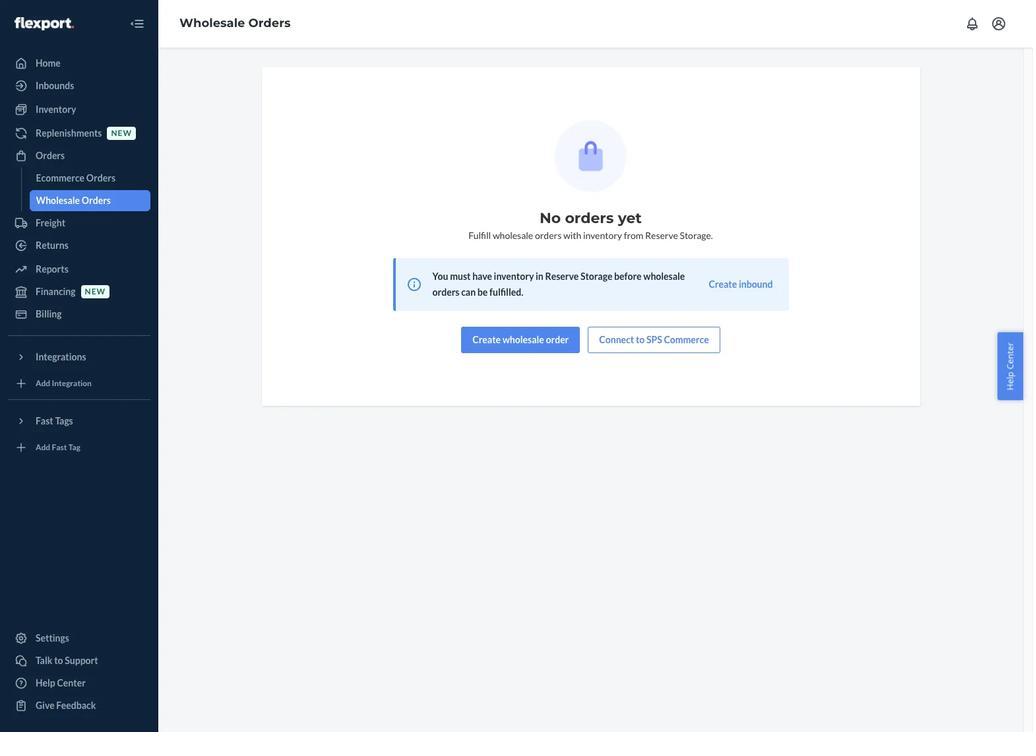 Task type: vqa. For each thing, say whether or not it's contained in the screenshot.
grouping
no



Task type: describe. For each thing, give the bounding box(es) containing it.
yet
[[618, 209, 642, 227]]

add integration
[[36, 379, 92, 388]]

talk to support button
[[8, 650, 151, 671]]

to for sps
[[636, 334, 645, 345]]

wholesale inside button
[[503, 334, 544, 345]]

1 vertical spatial fast
[[52, 443, 67, 452]]

returns link
[[8, 235, 151, 256]]

tags
[[55, 415, 73, 426]]

help inside help center 'link'
[[36, 677, 55, 688]]

inventory link
[[8, 99, 151, 120]]

must
[[450, 271, 471, 282]]

0 vertical spatial wholesale orders
[[180, 16, 291, 30]]

billing
[[36, 308, 62, 319]]

order
[[546, 334, 569, 345]]

you must have inventory in reserve storage before wholesale orders can be fulfilled.
[[433, 271, 685, 298]]

fulfill
[[469, 230, 491, 241]]

inventory inside no orders yet fulfill wholesale orders with inventory from reserve storage.
[[583, 230, 622, 241]]

connect to sps commerce
[[600, 334, 709, 345]]

center inside 'link'
[[57, 677, 86, 688]]

flexport logo image
[[15, 17, 74, 30]]

orders link
[[8, 145, 151, 166]]

reports
[[36, 263, 69, 275]]

add fast tag
[[36, 443, 80, 452]]

connect
[[600, 334, 634, 345]]

empty list image
[[555, 120, 627, 192]]

be
[[478, 286, 488, 298]]

open notifications image
[[965, 16, 981, 32]]

help center button
[[998, 332, 1024, 400]]

inbound
[[739, 279, 773, 290]]

2 horizontal spatial orders
[[565, 209, 614, 227]]

with
[[564, 230, 582, 241]]

give feedback
[[36, 700, 96, 711]]

help center inside 'link'
[[36, 677, 86, 688]]

add for add integration
[[36, 379, 50, 388]]

have
[[473, 271, 492, 282]]

freight
[[36, 217, 65, 228]]

create wholesale order
[[473, 334, 569, 345]]

you
[[433, 271, 449, 282]]

reports link
[[8, 259, 151, 280]]

inventory
[[36, 104, 76, 115]]

freight link
[[8, 213, 151, 234]]

new for financing
[[85, 287, 106, 297]]

help center inside button
[[1005, 342, 1017, 390]]

ecommerce orders
[[36, 172, 116, 184]]

create inbound button
[[709, 278, 773, 291]]

close navigation image
[[129, 16, 145, 32]]

add integration link
[[8, 373, 151, 394]]

no
[[540, 209, 561, 227]]

give
[[36, 700, 55, 711]]

inventory inside you must have inventory in reserve storage before wholesale orders can be fulfilled.
[[494, 271, 534, 282]]

storage.
[[680, 230, 713, 241]]

create wholesale order link
[[462, 327, 580, 353]]

to for support
[[54, 655, 63, 666]]

home
[[36, 57, 61, 69]]

ecommerce
[[36, 172, 85, 184]]

settings link
[[8, 628, 151, 649]]

0 horizontal spatial wholesale
[[36, 195, 80, 206]]

create for create inbound
[[709, 279, 737, 290]]

wholesale inside no orders yet fulfill wholesale orders with inventory from reserve storage.
[[493, 230, 534, 241]]

integration
[[52, 379, 92, 388]]



Task type: locate. For each thing, give the bounding box(es) containing it.
1 vertical spatial center
[[57, 677, 86, 688]]

1 add from the top
[[36, 379, 50, 388]]

to left sps
[[636, 334, 645, 345]]

financing
[[36, 286, 76, 297]]

new down reports link
[[85, 287, 106, 297]]

wholesale right fulfill on the left top of the page
[[493, 230, 534, 241]]

1 horizontal spatial wholesale
[[180, 16, 245, 30]]

1 horizontal spatial orders
[[535, 230, 562, 241]]

orders down no
[[535, 230, 562, 241]]

1 vertical spatial create
[[473, 334, 501, 345]]

ecommerce orders link
[[29, 168, 151, 189]]

orders inside you must have inventory in reserve storage before wholesale orders can be fulfilled.
[[433, 286, 460, 298]]

integrations
[[36, 351, 86, 362]]

wholesale orders link
[[180, 16, 291, 30], [29, 190, 151, 211]]

0 vertical spatial new
[[111, 128, 132, 138]]

2 vertical spatial orders
[[433, 286, 460, 298]]

create for create wholesale order
[[473, 334, 501, 345]]

new for replenishments
[[111, 128, 132, 138]]

1 vertical spatial wholesale orders
[[36, 195, 111, 206]]

reserve inside no orders yet fulfill wholesale orders with inventory from reserve storage.
[[646, 230, 678, 241]]

before
[[615, 271, 642, 282]]

help center
[[1005, 342, 1017, 390], [36, 677, 86, 688]]

1 vertical spatial wholesale
[[36, 195, 80, 206]]

help
[[1005, 371, 1017, 390], [36, 677, 55, 688]]

create wholesale order button
[[462, 327, 580, 353]]

1 horizontal spatial wholesale orders link
[[180, 16, 291, 30]]

feedback
[[56, 700, 96, 711]]

fast left tags
[[36, 415, 53, 426]]

1 vertical spatial new
[[85, 287, 106, 297]]

0 vertical spatial reserve
[[646, 230, 678, 241]]

to
[[636, 334, 645, 345], [54, 655, 63, 666]]

new
[[111, 128, 132, 138], [85, 287, 106, 297]]

add fast tag link
[[8, 437, 151, 458]]

fast inside dropdown button
[[36, 415, 53, 426]]

add
[[36, 379, 50, 388], [36, 443, 50, 452]]

1 horizontal spatial reserve
[[646, 230, 678, 241]]

0 vertical spatial fast
[[36, 415, 53, 426]]

0 vertical spatial orders
[[565, 209, 614, 227]]

0 vertical spatial center
[[1005, 342, 1017, 369]]

1 horizontal spatial wholesale orders
[[180, 16, 291, 30]]

fast tags button
[[8, 411, 151, 432]]

1 horizontal spatial new
[[111, 128, 132, 138]]

0 horizontal spatial reserve
[[546, 271, 579, 282]]

inventory
[[583, 230, 622, 241], [494, 271, 534, 282]]

give feedback button
[[8, 695, 151, 716]]

0 horizontal spatial orders
[[433, 286, 460, 298]]

create inbound
[[709, 279, 773, 290]]

talk to support
[[36, 655, 98, 666]]

billing link
[[8, 304, 151, 325]]

open account menu image
[[991, 16, 1007, 32]]

1 horizontal spatial center
[[1005, 342, 1017, 369]]

wholesale orders inside 'link'
[[36, 195, 111, 206]]

from
[[624, 230, 644, 241]]

0 horizontal spatial wholesale orders
[[36, 195, 111, 206]]

create down 'be'
[[473, 334, 501, 345]]

create left inbound
[[709, 279, 737, 290]]

center
[[1005, 342, 1017, 369], [57, 677, 86, 688]]

1 vertical spatial inventory
[[494, 271, 534, 282]]

1 horizontal spatial create
[[709, 279, 737, 290]]

home link
[[8, 53, 151, 74]]

orders
[[565, 209, 614, 227], [535, 230, 562, 241], [433, 286, 460, 298]]

orders
[[249, 16, 291, 30], [36, 150, 65, 161], [86, 172, 116, 184], [82, 195, 111, 206]]

0 horizontal spatial center
[[57, 677, 86, 688]]

reserve right in on the top of the page
[[546, 271, 579, 282]]

help center link
[[8, 673, 151, 694]]

2 add from the top
[[36, 443, 50, 452]]

0 vertical spatial wholesale
[[180, 16, 245, 30]]

1 horizontal spatial help
[[1005, 371, 1017, 390]]

1 vertical spatial wholesale orders link
[[29, 190, 151, 211]]

settings
[[36, 632, 69, 644]]

fast left tag
[[52, 443, 67, 452]]

integrations button
[[8, 347, 151, 368]]

0 vertical spatial wholesale
[[493, 230, 534, 241]]

wholesale inside you must have inventory in reserve storage before wholesale orders can be fulfilled.
[[644, 271, 685, 282]]

1 vertical spatial add
[[36, 443, 50, 452]]

fast
[[36, 415, 53, 426], [52, 443, 67, 452]]

center inside button
[[1005, 342, 1017, 369]]

0 horizontal spatial help
[[36, 677, 55, 688]]

0 vertical spatial create
[[709, 279, 737, 290]]

inbounds
[[36, 80, 74, 91]]

new up orders link
[[111, 128, 132, 138]]

1 vertical spatial to
[[54, 655, 63, 666]]

commerce
[[664, 334, 709, 345]]

0 vertical spatial help center
[[1005, 342, 1017, 390]]

orders up with
[[565, 209, 614, 227]]

wholesale left the order
[[503, 334, 544, 345]]

talk
[[36, 655, 52, 666]]

0 horizontal spatial new
[[85, 287, 106, 297]]

inventory up fulfilled. at the top
[[494, 271, 534, 282]]

0 vertical spatial add
[[36, 379, 50, 388]]

1 horizontal spatial to
[[636, 334, 645, 345]]

in
[[536, 271, 544, 282]]

inbounds link
[[8, 75, 151, 96]]

1 vertical spatial reserve
[[546, 271, 579, 282]]

0 vertical spatial to
[[636, 334, 645, 345]]

fast tags
[[36, 415, 73, 426]]

tag
[[68, 443, 80, 452]]

fulfilled.
[[490, 286, 524, 298]]

0 horizontal spatial inventory
[[494, 271, 534, 282]]

create
[[709, 279, 737, 290], [473, 334, 501, 345]]

0 horizontal spatial create
[[473, 334, 501, 345]]

can
[[462, 286, 476, 298]]

connect to sps commerce link
[[588, 327, 721, 353]]

returns
[[36, 240, 69, 251]]

1 vertical spatial orders
[[535, 230, 562, 241]]

0 vertical spatial inventory
[[583, 230, 622, 241]]

to inside 'button'
[[54, 655, 63, 666]]

replenishments
[[36, 127, 102, 139]]

0 horizontal spatial wholesale orders link
[[29, 190, 151, 211]]

0 horizontal spatial help center
[[36, 677, 86, 688]]

add down fast tags
[[36, 443, 50, 452]]

no orders yet fulfill wholesale orders with inventory from reserve storage.
[[469, 209, 713, 241]]

1 vertical spatial help center
[[36, 677, 86, 688]]

1 vertical spatial help
[[36, 677, 55, 688]]

reserve
[[646, 230, 678, 241], [546, 271, 579, 282]]

help inside help center button
[[1005, 371, 1017, 390]]

reserve inside you must have inventory in reserve storage before wholesale orders can be fulfilled.
[[546, 271, 579, 282]]

orders down "you" at the left top of page
[[433, 286, 460, 298]]

wholesale right before
[[644, 271, 685, 282]]

to inside button
[[636, 334, 645, 345]]

sps
[[647, 334, 663, 345]]

connect to sps commerce button
[[588, 327, 721, 353]]

wholesale orders
[[180, 16, 291, 30], [36, 195, 111, 206]]

reserve right 'from'
[[646, 230, 678, 241]]

storage
[[581, 271, 613, 282]]

add for add fast tag
[[36, 443, 50, 452]]

add left integration
[[36, 379, 50, 388]]

0 vertical spatial wholesale orders link
[[180, 16, 291, 30]]

0 horizontal spatial to
[[54, 655, 63, 666]]

support
[[65, 655, 98, 666]]

wholesale
[[493, 230, 534, 241], [644, 271, 685, 282], [503, 334, 544, 345]]

2 vertical spatial wholesale
[[503, 334, 544, 345]]

1 horizontal spatial help center
[[1005, 342, 1017, 390]]

inventory right with
[[583, 230, 622, 241]]

wholesale
[[180, 16, 245, 30], [36, 195, 80, 206]]

to right talk
[[54, 655, 63, 666]]

1 horizontal spatial inventory
[[583, 230, 622, 241]]

0 vertical spatial help
[[1005, 371, 1017, 390]]

1 vertical spatial wholesale
[[644, 271, 685, 282]]



